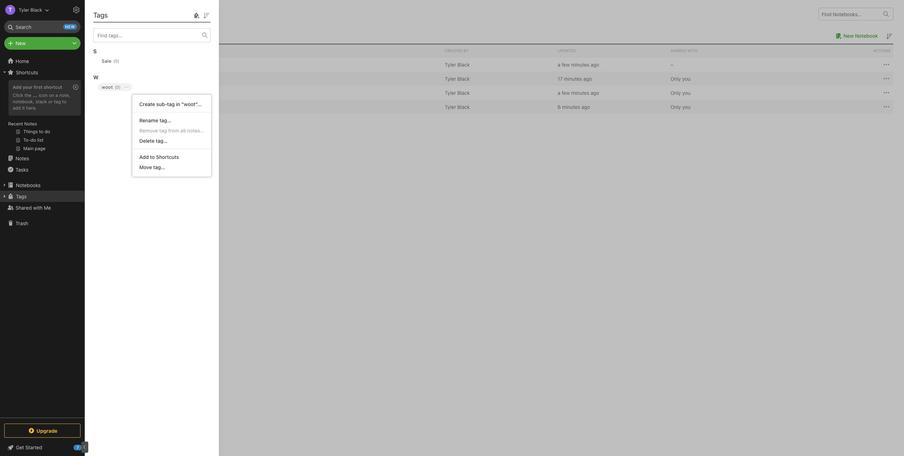 Task type: vqa. For each thing, say whether or not it's contained in the screenshot.
Available widgets
no



Task type: locate. For each thing, give the bounding box(es) containing it.
1 vertical spatial shortcuts
[[156, 154, 179, 160]]

1 only from the top
[[671, 76, 681, 82]]

delete
[[139, 138, 155, 144]]

) inside sale ( 0 )
[[118, 58, 119, 64]]

tag left from
[[159, 128, 167, 134]]

new inside button
[[843, 33, 854, 39]]

notebook right first
[[128, 62, 151, 68]]

0 horizontal spatial to
[[62, 99, 66, 104]]

sub-
[[156, 101, 167, 107]]

few down updated
[[562, 62, 570, 68]]

notebooks up notebook
[[95, 10, 129, 18]]

minutes up 17 minutes ago
[[571, 62, 589, 68]]

do inside button
[[134, 104, 140, 110]]

Sort field
[[202, 11, 210, 20]]

black inside 'field'
[[30, 7, 42, 13]]

things to do 2 element
[[126, 90, 155, 96]]

only for 17 minutes ago
[[671, 76, 681, 82]]

tag right the or
[[54, 99, 61, 104]]

group
[[0, 78, 84, 156]]

on
[[49, 93, 54, 98]]

add your first shortcut
[[13, 84, 62, 90]]

create sub-tag in "woot"…
[[139, 101, 202, 107]]

only inside things to do row
[[671, 90, 681, 96]]

do
[[149, 90, 155, 96], [134, 104, 140, 110]]

tag left the in
[[167, 101, 175, 107]]

0 vertical spatial only
[[671, 76, 681, 82]]

0 vertical spatial tag…
[[160, 118, 171, 124]]

tyler inside to-do list row
[[445, 104, 456, 110]]

woot row
[[93, 82, 216, 102]]

a
[[558, 62, 560, 68], [558, 90, 560, 96], [55, 93, 58, 98]]

0 vertical spatial you
[[682, 76, 691, 82]]

2 vertical spatial only
[[671, 104, 681, 110]]

1 vertical spatial tag actions field
[[121, 83, 132, 91]]

1 horizontal spatial do
[[149, 90, 155, 96]]

6 minutes ago
[[558, 104, 590, 110]]

a inside things to do row
[[558, 90, 560, 96]]

tag… for delete tag…
[[156, 138, 168, 144]]

6
[[558, 104, 561, 110]]

tyler black inside "main page" row
[[445, 76, 470, 82]]

0 vertical spatial shortcuts
[[16, 69, 38, 75]]

0 horizontal spatial shortcuts
[[16, 69, 38, 75]]

0 vertical spatial only you
[[671, 76, 691, 82]]

shared with me link
[[0, 202, 84, 214]]

0 left tag actions icon
[[115, 58, 118, 64]]

you inside "main page" row
[[682, 76, 691, 82]]

few inside things to do row
[[562, 90, 570, 96]]

1 vertical spatial add
[[139, 154, 149, 160]]

0 vertical spatial do
[[149, 90, 155, 96]]

black for to-do list row
[[457, 104, 470, 110]]

click the ...
[[13, 93, 37, 98]]

tyler black for "main page" row
[[445, 76, 470, 82]]

you for a few minutes ago
[[682, 90, 691, 96]]

shortcuts down home
[[16, 69, 38, 75]]

0 vertical spatial tags
[[93, 11, 108, 19]]

rename tag…
[[139, 118, 171, 124]]

shortcuts
[[16, 69, 38, 75], [156, 154, 179, 160]]

tyler black
[[19, 7, 42, 13], [445, 62, 470, 68], [445, 76, 470, 82], [445, 90, 470, 96], [445, 104, 470, 110]]

to down the note,
[[62, 99, 66, 104]]

( for woot
[[115, 85, 116, 90]]

ago inside first notebook "row"
[[591, 62, 599, 68]]

only you inside "main page" row
[[671, 76, 691, 82]]

ago inside things to do row
[[591, 90, 599, 96]]

row group
[[93, 42, 216, 102], [95, 58, 893, 114]]

notes inside 'group'
[[24, 121, 37, 127]]

to-do list row
[[95, 100, 893, 114]]

to right things
[[143, 90, 147, 96]]

first notebook button
[[107, 60, 161, 69]]

to
[[143, 90, 147, 96], [62, 99, 66, 104], [150, 154, 155, 160]]

0 vertical spatial a few minutes ago
[[558, 62, 599, 68]]

minutes right the 6 in the top of the page
[[562, 104, 580, 110]]

( inside woot ( 0 )
[[115, 85, 116, 90]]

1 only you from the top
[[671, 76, 691, 82]]

) right sale
[[118, 58, 119, 64]]

1 horizontal spatial notebooks
[[95, 10, 129, 18]]

tag…
[[160, 118, 171, 124], [156, 138, 168, 144], [153, 165, 165, 171]]

do left list
[[134, 104, 140, 110]]

expand tags image
[[2, 194, 7, 200]]

shortcuts up move tag… link
[[156, 154, 179, 160]]

notebooks down tasks
[[16, 182, 41, 188]]

tag… inside "link"
[[160, 118, 171, 124]]

stack
[[35, 99, 47, 104]]

black inside to-do list row
[[457, 104, 470, 110]]

tags up "1"
[[93, 11, 108, 19]]

) right woot
[[119, 85, 121, 90]]

2 a few minutes ago from the top
[[558, 90, 599, 96]]

to for add
[[150, 154, 155, 160]]

( for sale
[[113, 58, 115, 64]]

a inside first notebook "row"
[[558, 62, 560, 68]]

minutes down 17 minutes ago
[[571, 90, 589, 96]]

ago down 17 minutes ago
[[591, 90, 599, 96]]

to-do list
[[126, 104, 148, 110]]

or
[[48, 99, 53, 104]]

notebooks link
[[0, 180, 84, 191]]

tyler black inside 'field'
[[19, 7, 42, 13]]

1 vertical spatial only you
[[671, 90, 691, 96]]

few
[[562, 62, 570, 68], [562, 90, 570, 96]]

tasks
[[16, 167, 28, 173]]

0
[[115, 58, 118, 64], [116, 85, 119, 90]]

w
[[93, 74, 98, 81]]

1 vertical spatial notebook
[[128, 62, 151, 68]]

notebook
[[855, 33, 878, 39], [128, 62, 151, 68]]

to inside button
[[143, 90, 147, 96]]

2 horizontal spatial to
[[150, 154, 155, 160]]

0 vertical spatial 0
[[115, 58, 118, 64]]

only for a few minutes ago
[[671, 90, 681, 96]]

1 vertical spatial few
[[562, 90, 570, 96]]

notes right recent
[[24, 121, 37, 127]]

new up home
[[16, 40, 26, 46]]

1 vertical spatial notes
[[16, 156, 29, 162]]

new inside popup button
[[16, 40, 26, 46]]

0 vertical spatial notebooks
[[95, 10, 129, 18]]

1 you from the top
[[682, 76, 691, 82]]

tag… inside 'link'
[[156, 138, 168, 144]]

your
[[23, 84, 32, 90]]

main page row
[[95, 72, 893, 86]]

3 only from the top
[[671, 104, 681, 110]]

minutes inside "main page" row
[[564, 76, 582, 82]]

)
[[118, 58, 119, 64], [119, 85, 121, 90]]

0 horizontal spatial notebooks
[[16, 182, 41, 188]]

remove
[[139, 128, 158, 134]]

2 only you from the top
[[671, 90, 691, 96]]

to-do list 3 element
[[126, 104, 148, 110]]

ago right 17
[[583, 76, 592, 82]]

new
[[843, 33, 854, 39], [16, 40, 26, 46]]

tyler for first notebook "row"
[[445, 62, 456, 68]]

3 you from the top
[[682, 104, 691, 110]]

1 vertical spatial tag…
[[156, 138, 168, 144]]

0 horizontal spatial tags
[[16, 194, 27, 200]]

only
[[671, 76, 681, 82], [671, 90, 681, 96], [671, 104, 681, 110]]

1 vertical spatial (
[[115, 85, 116, 90]]

you inside things to do row
[[682, 90, 691, 96]]

ago right the 6 in the top of the page
[[582, 104, 590, 110]]

black
[[30, 7, 42, 13], [457, 62, 470, 68], [457, 76, 470, 82], [457, 90, 470, 96], [457, 104, 470, 110]]

0 vertical spatial notebook
[[855, 33, 878, 39]]

move tag… link
[[132, 162, 211, 173]]

ago
[[591, 62, 599, 68], [583, 76, 592, 82], [591, 90, 599, 96], [582, 104, 590, 110]]

1 horizontal spatial new
[[843, 33, 854, 39]]

only inside "main page" row
[[671, 76, 681, 82]]

add to shortcuts link
[[132, 152, 211, 162]]

1 horizontal spatial notebook
[[855, 33, 878, 39]]

notebooks
[[95, 10, 129, 18], [16, 182, 41, 188]]

notes inside "link"
[[16, 156, 29, 162]]

first notebook row
[[95, 58, 893, 72]]

1 a few minutes ago from the top
[[558, 62, 599, 68]]

minutes inside to-do list row
[[562, 104, 580, 110]]

shared with button
[[668, 44, 781, 57]]

click to collapse image
[[82, 444, 87, 452]]

to inside dropdown list menu
[[150, 154, 155, 160]]

1 horizontal spatial tags
[[93, 11, 108, 19]]

a right on
[[55, 93, 58, 98]]

only inside to-do list row
[[671, 104, 681, 110]]

rename tag… link
[[132, 115, 211, 126]]

tree
[[0, 55, 85, 418]]

notebook inside "row"
[[128, 62, 151, 68]]

home
[[16, 58, 29, 64]]

group containing add your first shortcut
[[0, 78, 84, 156]]

you inside to-do list row
[[682, 104, 691, 110]]

add
[[13, 84, 21, 90], [139, 154, 149, 160]]

a up 17
[[558, 62, 560, 68]]

tag… up remove tag from all notes…
[[160, 118, 171, 124]]

0 horizontal spatial do
[[134, 104, 140, 110]]

0 inside woot ( 0 )
[[116, 85, 119, 90]]

add up click
[[13, 84, 21, 90]]

woot ( 0 )
[[102, 84, 121, 90]]

2 vertical spatial tag…
[[153, 165, 165, 171]]

add inside dropdown list menu
[[139, 154, 149, 160]]

first notebook
[[117, 62, 151, 68]]

0 vertical spatial )
[[118, 58, 119, 64]]

0 horizontal spatial tag
[[54, 99, 61, 104]]

a few minutes ago inside things to do row
[[558, 90, 599, 96]]

remove tag from all notes… link
[[132, 126, 211, 136]]

0 vertical spatial to
[[143, 90, 147, 96]]

a few minutes ago for only you
[[558, 90, 599, 96]]

0 vertical spatial (
[[113, 58, 115, 64]]

1 vertical spatial do
[[134, 104, 140, 110]]

few down 17
[[562, 90, 570, 96]]

2 you from the top
[[682, 90, 691, 96]]

1 vertical spatial new
[[16, 40, 26, 46]]

tyler black inside things to do row
[[445, 90, 470, 96]]

0 vertical spatial notes
[[24, 121, 37, 127]]

tags inside button
[[16, 194, 27, 200]]

0 vertical spatial new
[[843, 33, 854, 39]]

1 vertical spatial a few minutes ago
[[558, 90, 599, 96]]

tag… down 'add to shortcuts' at the left of the page
[[153, 165, 165, 171]]

shared with me
[[16, 205, 51, 211]]

Tag actions field
[[119, 57, 131, 65], [121, 83, 132, 91]]

1 horizontal spatial tag
[[159, 128, 167, 134]]

2 vertical spatial to
[[150, 154, 155, 160]]

0 vertical spatial few
[[562, 62, 570, 68]]

1 few from the top
[[562, 62, 570, 68]]

0 for sale
[[115, 58, 118, 64]]

a few minutes ago for –
[[558, 62, 599, 68]]

1 horizontal spatial add
[[139, 154, 149, 160]]

tyler inside things to do row
[[445, 90, 456, 96]]

few inside first notebook "row"
[[562, 62, 570, 68]]

Find Notebooks… text field
[[819, 8, 879, 20]]

minutes right 17
[[564, 76, 582, 82]]

tyler inside first notebook "row"
[[445, 62, 456, 68]]

do up create
[[149, 90, 155, 96]]

0 vertical spatial tag actions field
[[119, 57, 131, 65]]

only you inside to-do list row
[[671, 104, 691, 110]]

2 vertical spatial you
[[682, 104, 691, 110]]

new button
[[4, 37, 81, 50]]

1 vertical spatial you
[[682, 90, 691, 96]]

1 vertical spatial 0
[[116, 85, 119, 90]]

Find tags… text field
[[94, 31, 202, 40]]

only you for 6 minutes ago
[[671, 104, 691, 110]]

remove tag from all notes…
[[139, 128, 204, 134]]

1 vertical spatial to
[[62, 99, 66, 104]]

( inside sale ( 0 )
[[113, 58, 115, 64]]

tag actions field inside woot row
[[121, 83, 132, 91]]

a few minutes ago down 17 minutes ago
[[558, 90, 599, 96]]

tag… down 'remove tag from all notes…' 'link'
[[156, 138, 168, 144]]

notebook up actions in the top right of the page
[[855, 33, 878, 39]]

only you inside things to do row
[[671, 90, 691, 96]]

ago inside to-do list row
[[582, 104, 590, 110]]

1 horizontal spatial to
[[143, 90, 147, 96]]

1 vertical spatial notebooks
[[16, 182, 41, 188]]

a for only you
[[558, 90, 560, 96]]

0 right woot
[[116, 85, 119, 90]]

) inside woot ( 0 )
[[119, 85, 121, 90]]

tyler inside "main page" row
[[445, 76, 456, 82]]

new up actions button
[[843, 33, 854, 39]]

dropdown list menu
[[132, 99, 211, 173]]

created
[[445, 48, 463, 53]]

notes…
[[187, 128, 204, 134]]

1 vertical spatial tags
[[16, 194, 27, 200]]

a few minutes ago up 17 minutes ago
[[558, 62, 599, 68]]

0 vertical spatial add
[[13, 84, 21, 90]]

( right woot
[[115, 85, 116, 90]]

3 only you from the top
[[671, 104, 691, 110]]

2 few from the top
[[562, 90, 570, 96]]

0 inside sale ( 0 )
[[115, 58, 118, 64]]

2 only from the top
[[671, 90, 681, 96]]

notes up tasks
[[16, 156, 29, 162]]

only you
[[671, 76, 691, 82], [671, 90, 691, 96], [671, 104, 691, 110]]

add inside 'group'
[[13, 84, 21, 90]]

0 horizontal spatial new
[[16, 40, 26, 46]]

get
[[16, 445, 24, 451]]

tag inside icon on a note, notebook, stack or tag to add it here.
[[54, 99, 61, 104]]

a up the 6 in the top of the page
[[558, 90, 560, 96]]

7
[[77, 446, 79, 451]]

icon on a note, notebook, stack or tag to add it here.
[[13, 93, 70, 111]]

Account field
[[0, 3, 49, 17]]

shortcut
[[44, 84, 62, 90]]

tags
[[93, 11, 108, 19], [16, 194, 27, 200]]

( right sale
[[113, 58, 115, 64]]

tyler black inside first notebook "row"
[[445, 62, 470, 68]]

only for 6 minutes ago
[[671, 104, 681, 110]]

new for new notebook
[[843, 33, 854, 39]]

sort options image
[[202, 11, 210, 20]]

2 vertical spatial only you
[[671, 104, 691, 110]]

tags up shared
[[16, 194, 27, 200]]

things to do button
[[116, 89, 155, 97]]

0 horizontal spatial notebook
[[128, 62, 151, 68]]

s
[[93, 48, 97, 54]]

a few minutes ago inside first notebook "row"
[[558, 62, 599, 68]]

1 horizontal spatial shortcuts
[[156, 154, 179, 160]]

black inside "main page" row
[[457, 76, 470, 82]]

row group inside notebooks element
[[95, 58, 893, 114]]

a few minutes ago
[[558, 62, 599, 68], [558, 90, 599, 96]]

1 vertical spatial only
[[671, 90, 681, 96]]

0 horizontal spatial add
[[13, 84, 21, 90]]

tyler black inside to-do list row
[[445, 104, 470, 110]]

1 vertical spatial )
[[119, 85, 121, 90]]

notes
[[24, 121, 37, 127], [16, 156, 29, 162]]

black inside things to do row
[[457, 90, 470, 96]]

row group containing first notebook
[[95, 58, 893, 114]]

shared
[[671, 48, 686, 53]]

move
[[139, 165, 152, 171]]

black inside first notebook "row"
[[457, 62, 470, 68]]

ago down 'updated' button
[[591, 62, 599, 68]]

tag actions field for woot
[[121, 83, 132, 91]]

add up the move
[[139, 154, 149, 160]]

to up move tag…
[[150, 154, 155, 160]]

created by
[[445, 48, 469, 53]]



Task type: describe. For each thing, give the bounding box(es) containing it.
with
[[687, 48, 698, 53]]

note,
[[59, 93, 70, 98]]

tag actions image
[[119, 58, 131, 64]]

tyler for "main page" row
[[445, 76, 456, 82]]

icon
[[39, 93, 48, 98]]

only you for a few minutes ago
[[671, 90, 691, 96]]

only you for 17 minutes ago
[[671, 76, 691, 82]]

notebooks element
[[85, 0, 904, 457]]

things
[[126, 90, 142, 96]]

from
[[168, 128, 179, 134]]

a for –
[[558, 62, 560, 68]]

minutes inside first notebook "row"
[[571, 62, 589, 68]]

move tag…
[[139, 165, 165, 171]]

tasks button
[[0, 164, 84, 176]]

) for sale
[[118, 58, 119, 64]]

all
[[180, 128, 186, 134]]

ago inside "main page" row
[[583, 76, 592, 82]]

notebook
[[99, 32, 123, 39]]

tyler for things to do row
[[445, 90, 456, 96]]

tyler for to-do list row
[[445, 104, 456, 110]]

17 minutes ago
[[558, 76, 592, 82]]

to inside icon on a note, notebook, stack or tag to add it here.
[[62, 99, 66, 104]]

notebook,
[[13, 99, 34, 104]]

shared
[[16, 205, 32, 211]]

few for only you
[[562, 90, 570, 96]]

click
[[13, 93, 23, 98]]

updated button
[[555, 44, 668, 57]]

row group containing s
[[93, 42, 216, 102]]

shortcuts inside button
[[16, 69, 38, 75]]

black for things to do row
[[457, 90, 470, 96]]

by
[[464, 48, 469, 53]]

–
[[671, 62, 673, 68]]

tyler black for first notebook "row"
[[445, 62, 470, 68]]

tags button
[[0, 191, 84, 202]]

settings image
[[72, 6, 81, 14]]

it
[[22, 105, 25, 111]]

here.
[[26, 105, 37, 111]]

tree containing home
[[0, 55, 85, 418]]

tag… for move tag…
[[153, 165, 165, 171]]

with
[[33, 205, 43, 211]]

delete tag… link
[[132, 136, 211, 146]]

started
[[25, 445, 42, 451]]

in
[[176, 101, 180, 107]]

things to do row
[[95, 86, 893, 100]]

notebooks inside the notebooks link
[[16, 182, 41, 188]]

0 for woot
[[116, 85, 119, 90]]

to for things
[[143, 90, 147, 96]]

notebook for first notebook
[[128, 62, 151, 68]]

rename
[[139, 118, 158, 124]]

tag… for rename tag…
[[160, 118, 171, 124]]

new notebook button
[[834, 32, 878, 40]]

17
[[558, 76, 563, 82]]

create sub-tag in "woot"… link
[[132, 99, 211, 109]]

2 horizontal spatial tag
[[167, 101, 175, 107]]

trash link
[[0, 218, 84, 229]]

to-do list button
[[116, 103, 148, 111]]

Search text field
[[9, 20, 76, 33]]

shortcuts inside dropdown list menu
[[156, 154, 179, 160]]

notebook for new notebook
[[855, 33, 878, 39]]

1 notebook
[[95, 32, 123, 39]]

black for first notebook "row"
[[457, 62, 470, 68]]

you for 6 minutes ago
[[682, 104, 691, 110]]

shortcuts button
[[0, 67, 84, 78]]

create new tag image
[[192, 11, 201, 20]]

delete tag…
[[139, 138, 168, 144]]

first
[[34, 84, 42, 90]]

you for 17 minutes ago
[[682, 76, 691, 82]]

created by button
[[442, 44, 555, 57]]

add for add to shortcuts
[[139, 154, 149, 160]]

sale
[[102, 58, 112, 64]]

me
[[44, 205, 51, 211]]

few for –
[[562, 62, 570, 68]]

notes link
[[0, 153, 84, 164]]

black for "main page" row
[[457, 76, 470, 82]]

expand notebooks image
[[2, 183, 7, 188]]

do inside button
[[149, 90, 155, 96]]

minutes inside things to do row
[[571, 90, 589, 96]]

tyler black for things to do row
[[445, 90, 470, 96]]

notebooks inside notebooks element
[[95, 10, 129, 18]]

recent notes
[[8, 121, 37, 127]]

sale ( 0 )
[[102, 58, 119, 64]]

Help and Learning task checklist field
[[0, 443, 85, 454]]

actions
[[873, 48, 891, 53]]

title
[[98, 48, 109, 53]]

a inside icon on a note, notebook, stack or tag to add it here.
[[55, 93, 58, 98]]

tag inside 'link'
[[159, 128, 167, 134]]

things to do
[[126, 90, 155, 96]]

get started
[[16, 445, 42, 451]]

new notebook
[[843, 33, 878, 39]]

tyler black for to-do list row
[[445, 104, 470, 110]]

to-
[[126, 104, 134, 110]]

...
[[33, 93, 37, 98]]

new search field
[[9, 20, 77, 33]]

1
[[95, 32, 98, 39]]

tyler inside 'field'
[[19, 7, 29, 13]]

arrow image
[[98, 60, 107, 69]]

upgrade
[[36, 429, 57, 435]]

"woot"…
[[181, 101, 202, 107]]

home link
[[0, 55, 85, 67]]

) for woot
[[119, 85, 121, 90]]

tag actions field for sale
[[119, 57, 131, 65]]

list
[[141, 104, 148, 110]]

woot
[[102, 84, 113, 90]]

trash
[[16, 221, 28, 227]]

shared with
[[671, 48, 698, 53]]

add
[[13, 105, 21, 111]]

add to shortcuts
[[139, 154, 179, 160]]

updated
[[558, 48, 576, 53]]

recent
[[8, 121, 23, 127]]

first
[[117, 62, 127, 68]]

add for add your first shortcut
[[13, 84, 21, 90]]

title button
[[95, 44, 442, 57]]

new
[[65, 24, 75, 29]]

new for new
[[16, 40, 26, 46]]

upgrade button
[[4, 424, 81, 439]]

the
[[24, 93, 31, 98]]



